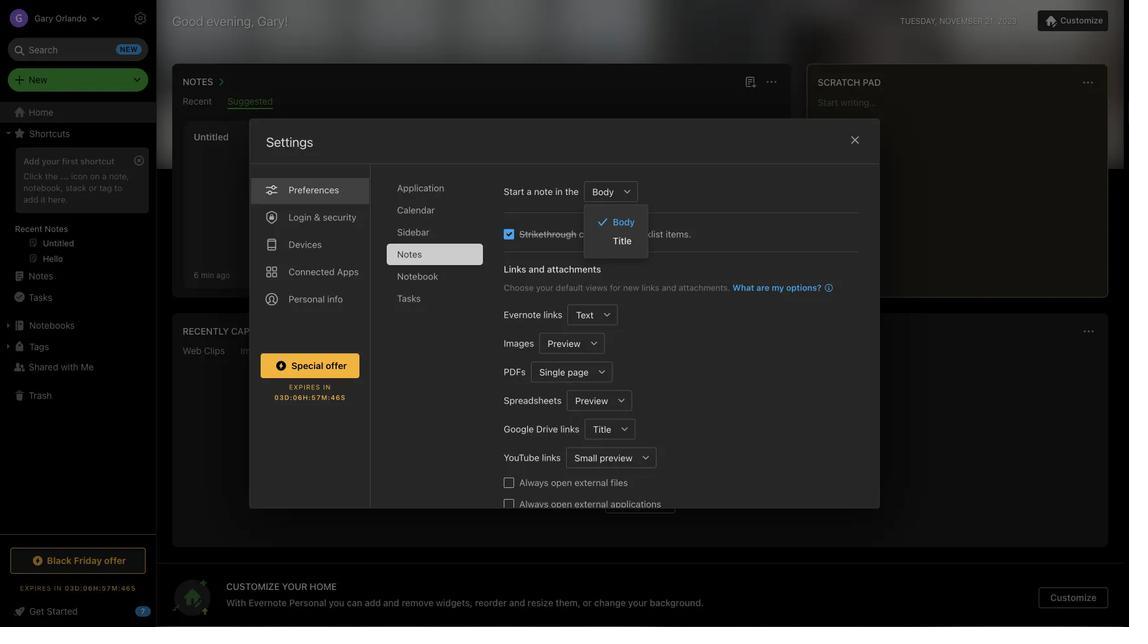 Task type: describe. For each thing, give the bounding box(es) containing it.
&
[[314, 212, 320, 222]]

suggested tab
[[228, 96, 273, 109]]

drive
[[536, 424, 558, 434]]

with
[[61, 362, 78, 373]]

small preview button
[[566, 447, 636, 468]]

click the ...
[[23, 171, 69, 181]]

Choose default view option for YouTube links field
[[566, 447, 656, 468]]

web clips
[[183, 346, 225, 356]]

add inside customize your home with evernote personal you can add and remove widgets, reorder and resize them, or change your background.
[[365, 597, 381, 608]]

title inside button
[[593, 424, 611, 434]]

links right drive
[[560, 424, 579, 434]]

completed
[[579, 229, 623, 239]]

me
[[81, 362, 94, 373]]

files
[[610, 477, 628, 488]]

test
[[350, 146, 366, 157]]

tasks inside tasks 'button'
[[29, 292, 52, 302]]

expires for black friday offer
[[20, 584, 52, 592]]

sidebar tab
[[387, 221, 483, 243]]

emails
[[597, 457, 627, 469]]

notes button
[[180, 74, 229, 90]]

good
[[172, 13, 204, 28]]

recent notes
[[15, 224, 68, 233]]

text
[[576, 309, 593, 320]]

applications
[[610, 499, 661, 509]]

expires in 03d:06h:57m:46s for special
[[274, 383, 345, 401]]

0 horizontal spatial offer
[[104, 556, 126, 566]]

expand notebooks image
[[3, 321, 14, 331]]

personal inside 'tab list'
[[288, 294, 325, 304]]

important
[[549, 457, 594, 469]]

or inside customize your home with evernote personal you can add and remove widgets, reorder and resize them, or change your background.
[[583, 597, 592, 608]]

default
[[556, 282, 583, 292]]

this
[[313, 146, 331, 157]]

for
[[610, 282, 621, 292]]

add your first shortcut
[[23, 156, 115, 166]]

ago
[[216, 270, 230, 280]]

tasks button
[[0, 287, 155, 308]]

black friday offer
[[47, 556, 126, 566]]

1 vertical spatial customize button
[[1039, 588, 1109, 609]]

expires in 03d:06h:57m:46s for black
[[20, 584, 136, 592]]

notebook
[[397, 271, 438, 282]]

you
[[329, 597, 344, 608]]

trash
[[29, 390, 52, 401]]

0 vertical spatial customize
[[1061, 15, 1103, 25]]

6
[[194, 270, 199, 280]]

application tab
[[387, 177, 483, 199]]

home
[[29, 107, 53, 118]]

tag
[[99, 183, 112, 192]]

links
[[504, 264, 526, 274]]

hello this is a test
[[313, 132, 366, 157]]

tags
[[29, 341, 49, 352]]

tab list containing preferences
[[250, 164, 370, 508]]

security
[[323, 212, 356, 222]]

always open external applications
[[519, 499, 661, 509]]

friday
[[74, 556, 102, 566]]

settings
[[266, 134, 313, 150]]

notes inside group
[[45, 224, 68, 233]]

to for save
[[724, 457, 734, 469]]

by
[[630, 457, 641, 469]]

choose your default views for new links and attachments.
[[504, 282, 730, 292]]

min
[[201, 270, 214, 280]]

Always open external files checkbox
[[504, 478, 514, 488]]

links down drive
[[542, 452, 561, 463]]

personal inside customize your home with evernote personal you can add and remove widgets, reorder and resize them, or change your background.
[[289, 597, 326, 608]]

what are my options?
[[732, 282, 821, 292]]

settings image
[[133, 10, 148, 26]]

tab list containing recent
[[175, 96, 789, 109]]

notebooks link
[[0, 315, 155, 336]]

start
[[504, 186, 524, 197]]

tasks inside tasks tab
[[397, 293, 421, 304]]

documents tab
[[286, 346, 334, 359]]

youtube
[[504, 452, 539, 463]]

devices
[[288, 239, 322, 250]]

1 horizontal spatial images
[[504, 338, 534, 348]]

expand tags image
[[3, 341, 14, 352]]

audio tab
[[350, 346, 374, 359]]

suggested
[[228, 96, 273, 107]]

scratch pad
[[818, 77, 881, 88]]

1 vertical spatial new
[[623, 282, 639, 292]]

page
[[567, 367, 588, 377]]

reorder
[[475, 597, 507, 608]]

it
[[41, 194, 46, 204]]

shared with me
[[29, 362, 94, 373]]

6 min ago
[[194, 270, 230, 280]]

recently captured
[[183, 326, 280, 337]]

upgrade to save important emails by forwarding them to your notebooks.
[[469, 457, 812, 469]]

expires for special offer
[[289, 383, 320, 391]]

apps
[[337, 266, 358, 277]]

notes inside button
[[183, 76, 213, 87]]

0 horizontal spatial images
[[241, 346, 271, 356]]

to for a
[[114, 183, 122, 192]]

body button
[[584, 181, 617, 202]]

create new note
[[442, 215, 515, 227]]

create new note button
[[423, 121, 534, 289]]

your down links and attachments
[[536, 282, 553, 292]]

change
[[594, 597, 626, 608]]

black
[[47, 556, 72, 566]]

Choose default view option for PDFs field
[[531, 361, 612, 382]]

tab list containing web clips
[[175, 346, 1106, 359]]

03d:06h:57m:46s for friday
[[65, 584, 136, 592]]

can
[[347, 597, 362, 608]]

1 horizontal spatial to
[[512, 457, 522, 469]]

customize your home with evernote personal you can add and remove widgets, reorder and resize them, or change your background.
[[226, 581, 704, 608]]

note for a
[[534, 186, 553, 197]]

them
[[697, 457, 721, 469]]

good evening, gary!
[[172, 13, 288, 28]]

views
[[585, 282, 607, 292]]

your right them on the bottom right
[[736, 457, 757, 469]]

in for black
[[54, 584, 62, 592]]

on
[[90, 171, 100, 181]]

...
[[60, 171, 69, 181]]

info
[[327, 294, 343, 304]]

items.
[[666, 229, 691, 239]]

youtube links
[[504, 452, 561, 463]]

is
[[334, 146, 340, 157]]

preferences
[[288, 184, 339, 195]]

tree containing home
[[0, 102, 156, 534]]

group containing add your first shortcut
[[0, 144, 155, 271]]

strikethrough
[[519, 229, 576, 239]]

tuesday,
[[900, 16, 938, 25]]

resize
[[528, 597, 553, 608]]

1 vertical spatial customize
[[1050, 593, 1097, 603]]

Search text field
[[17, 38, 139, 61]]

calendar tab
[[387, 199, 483, 221]]

audio
[[350, 346, 374, 356]]

links left text button
[[543, 309, 562, 320]]

your
[[282, 581, 307, 592]]

single page button
[[531, 361, 592, 382]]

Start a new note in the body or title. field
[[584, 181, 638, 202]]

images tab
[[241, 346, 271, 359]]

and left attachments.
[[662, 282, 676, 292]]

recent for recent
[[183, 96, 212, 107]]

body link
[[584, 213, 648, 231]]

black friday offer button
[[10, 548, 146, 574]]



Task type: vqa. For each thing, say whether or not it's contained in the screenshot.
Start a note in the on the top of the page
yes



Task type: locate. For each thing, give the bounding box(es) containing it.
1 horizontal spatial new
[[623, 282, 639, 292]]

None search field
[[17, 38, 139, 61]]

1 external from the top
[[574, 477, 608, 488]]

shortcuts
[[29, 128, 70, 139]]

0 vertical spatial or
[[89, 183, 97, 192]]

0 horizontal spatial upgrade
[[469, 457, 510, 469]]

external
[[574, 477, 608, 488], [574, 499, 608, 509]]

0 vertical spatial evernote
[[504, 309, 541, 320]]

0 horizontal spatial a
[[102, 171, 107, 181]]

title button
[[584, 419, 614, 440]]

1 vertical spatial 03d:06h:57m:46s
[[65, 584, 136, 592]]

tasks down notebook
[[397, 293, 421, 304]]

1 vertical spatial or
[[583, 597, 592, 608]]

your right 'change'
[[628, 597, 647, 608]]

to
[[114, 183, 122, 192], [512, 457, 522, 469], [724, 457, 734, 469]]

tab
[[390, 346, 417, 359]]

preview button for images
[[539, 333, 584, 354]]

1 vertical spatial expires
[[20, 584, 52, 592]]

0 horizontal spatial tasks
[[29, 292, 52, 302]]

or right them,
[[583, 597, 592, 608]]

1 vertical spatial preview button
[[567, 390, 611, 411]]

0 horizontal spatial evernote
[[249, 597, 287, 608]]

0 horizontal spatial in
[[54, 584, 62, 592]]

upgrade button
[[605, 493, 676, 514]]

expires
[[289, 383, 320, 391], [20, 584, 52, 592]]

0 vertical spatial body
[[592, 186, 614, 197]]

preview button up title button
[[567, 390, 611, 411]]

preview for images
[[548, 338, 580, 349]]

captured
[[231, 326, 280, 337]]

your inside group
[[42, 156, 60, 166]]

2 always from the top
[[519, 499, 548, 509]]

1 vertical spatial offer
[[104, 556, 126, 566]]

a inside hello this is a test
[[343, 146, 348, 157]]

1 horizontal spatial tasks
[[397, 293, 421, 304]]

the right 'in'
[[565, 186, 579, 197]]

title link
[[584, 231, 648, 250]]

external for applications
[[574, 499, 608, 509]]

personal info
[[288, 294, 343, 304]]

1 horizontal spatial recent
[[183, 96, 212, 107]]

dropdown list menu
[[584, 213, 648, 250]]

login & security
[[288, 212, 356, 222]]

1 horizontal spatial expires in 03d:06h:57m:46s
[[274, 383, 345, 401]]

home link
[[0, 102, 156, 123]]

title inside dropdown list menu
[[613, 235, 632, 246]]

connected apps
[[288, 266, 358, 277]]

expires down black
[[20, 584, 52, 592]]

and left resize
[[509, 597, 525, 608]]

group
[[0, 144, 155, 271]]

offer right friday
[[104, 556, 126, 566]]

0 horizontal spatial expires in 03d:06h:57m:46s
[[20, 584, 136, 592]]

my
[[772, 282, 784, 292]]

evernote down "choose"
[[504, 309, 541, 320]]

2 external from the top
[[574, 499, 608, 509]]

to down 'note,'
[[114, 183, 122, 192]]

0 horizontal spatial recent
[[15, 224, 42, 233]]

0 horizontal spatial add
[[23, 194, 38, 204]]

note left 'in'
[[534, 186, 553, 197]]

or inside 'icon on a note, notebook, stack or tag to add it here.'
[[89, 183, 97, 192]]

in down black
[[54, 584, 62, 592]]

1 vertical spatial add
[[365, 597, 381, 608]]

0 horizontal spatial 03d:06h:57m:46s
[[65, 584, 136, 592]]

1 vertical spatial the
[[565, 186, 579, 197]]

links right for at top
[[641, 282, 659, 292]]

open down always open external files
[[551, 499, 572, 509]]

add inside 'icon on a note, notebook, stack or tag to add it here.'
[[23, 194, 38, 204]]

close image
[[847, 132, 863, 148]]

title up small preview button
[[593, 424, 611, 434]]

1 horizontal spatial a
[[343, 146, 348, 157]]

in
[[555, 186, 562, 197]]

0 vertical spatial a
[[343, 146, 348, 157]]

0 vertical spatial in
[[323, 383, 331, 391]]

expires down special
[[289, 383, 320, 391]]

the left ...
[[45, 171, 58, 181]]

your up click the ...
[[42, 156, 60, 166]]

offer right special
[[325, 360, 347, 371]]

login
[[288, 212, 311, 222]]

new button
[[8, 68, 148, 92]]

preview up single page
[[548, 338, 580, 349]]

03d:06h:57m:46s
[[274, 394, 345, 401], [65, 584, 136, 592]]

always for always open external files
[[519, 477, 548, 488]]

0 vertical spatial add
[[23, 194, 38, 204]]

1 horizontal spatial expires
[[289, 383, 320, 391]]

recently
[[183, 326, 229, 337]]

0 horizontal spatial to
[[114, 183, 122, 192]]

the inside group
[[45, 171, 58, 181]]

web
[[183, 346, 202, 356]]

open for always open external files
[[551, 477, 572, 488]]

body inside body link
[[613, 217, 635, 228]]

add
[[23, 156, 40, 166]]

links and attachments
[[504, 264, 601, 274]]

web clips tab
[[183, 346, 225, 359]]

customize
[[1061, 15, 1103, 25], [1050, 593, 1097, 603]]

notes down here.
[[45, 224, 68, 233]]

the
[[45, 171, 58, 181], [565, 186, 579, 197]]

preview
[[548, 338, 580, 349], [575, 395, 608, 406]]

expires in 03d:06h:57m:46s down black friday offer popup button
[[20, 584, 136, 592]]

tags button
[[0, 336, 155, 357]]

to inside 'icon on a note, notebook, stack or tag to add it here.'
[[114, 183, 122, 192]]

2 open from the top
[[551, 499, 572, 509]]

trash link
[[0, 386, 155, 406]]

add right can on the bottom left of page
[[365, 597, 381, 608]]

attachments.
[[679, 282, 730, 292]]

note up select898 option
[[495, 215, 515, 227]]

tasks tab
[[387, 288, 483, 309]]

0 vertical spatial note
[[534, 186, 553, 197]]

to left save
[[512, 457, 522, 469]]

0 vertical spatial preview button
[[539, 333, 584, 354]]

recent for recent notes
[[15, 224, 42, 233]]

icon on a note, notebook, stack or tag to add it here.
[[23, 171, 129, 204]]

shared
[[29, 362, 58, 373]]

03d:06h:57m:46s down special offer popup button
[[274, 394, 345, 401]]

0 vertical spatial 03d:06h:57m:46s
[[274, 394, 345, 401]]

note inside button
[[495, 215, 515, 227]]

0 vertical spatial title
[[613, 235, 632, 246]]

Select898 checkbox
[[504, 229, 514, 239]]

note for new
[[495, 215, 515, 227]]

to right them on the bottom right
[[724, 457, 734, 469]]

in down special offer
[[323, 383, 331, 391]]

recent down it
[[15, 224, 42, 233]]

recent inside group
[[15, 224, 42, 233]]

1 vertical spatial note
[[495, 215, 515, 227]]

1 vertical spatial a
[[102, 171, 107, 181]]

calendar
[[397, 204, 435, 215]]

images up pdfs
[[504, 338, 534, 348]]

03d:06h:57m:46s down friday
[[65, 584, 136, 592]]

upgrade up the 'always open external files' option
[[469, 457, 510, 469]]

notes up recent tab
[[183, 76, 213, 87]]

and
[[528, 264, 544, 274], [662, 282, 676, 292], [383, 597, 399, 608], [509, 597, 525, 608]]

create
[[442, 215, 472, 227]]

external up always open external applications
[[574, 477, 608, 488]]

external down always open external files
[[574, 499, 608, 509]]

upgrade inside button
[[631, 497, 667, 508]]

1 vertical spatial upgrade
[[631, 497, 667, 508]]

notes tab
[[387, 243, 483, 265]]

tasks up notebooks
[[29, 292, 52, 302]]

0 horizontal spatial or
[[89, 183, 97, 192]]

notes
[[183, 76, 213, 87], [45, 224, 68, 233], [397, 249, 422, 259], [29, 271, 53, 282]]

a right start
[[527, 186, 531, 197]]

untitled
[[194, 132, 229, 142]]

expires in 03d:06h:57m:46s down special offer popup button
[[274, 383, 345, 401]]

21,
[[985, 16, 996, 25]]

special offer button
[[260, 353, 359, 378]]

1 always from the top
[[519, 477, 548, 488]]

in for special
[[323, 383, 331, 391]]

0 vertical spatial external
[[574, 477, 608, 488]]

external for files
[[574, 477, 608, 488]]

google
[[504, 424, 534, 434]]

2 horizontal spatial to
[[724, 457, 734, 469]]

open down important
[[551, 477, 572, 488]]

small preview
[[574, 452, 632, 463]]

0 vertical spatial new
[[474, 215, 493, 227]]

Start writing… text field
[[818, 97, 1107, 287]]

attachments
[[547, 264, 601, 274]]

customize
[[226, 581, 280, 592]]

application
[[397, 182, 444, 193]]

preview button for spreadsheets
[[567, 390, 611, 411]]

1 vertical spatial recent
[[15, 224, 42, 233]]

1 horizontal spatial 03d:06h:57m:46s
[[274, 394, 345, 401]]

1 horizontal spatial upgrade
[[631, 497, 667, 508]]

1 horizontal spatial evernote
[[504, 309, 541, 320]]

0 vertical spatial expires
[[289, 383, 320, 391]]

sidebar
[[397, 227, 429, 237]]

add left it
[[23, 194, 38, 204]]

background.
[[650, 597, 704, 608]]

preview up title button
[[575, 395, 608, 406]]

recent down notes button
[[183, 96, 212, 107]]

notebooks.
[[760, 457, 812, 469]]

save
[[524, 457, 546, 469]]

a inside 'icon on a note, notebook, stack or tag to add it here.'
[[102, 171, 107, 181]]

a right is
[[343, 146, 348, 157]]

preview
[[600, 452, 632, 463]]

new right create at the top left of page
[[474, 215, 493, 227]]

personal down your
[[289, 597, 326, 608]]

03d:06h:57m:46s for offer
[[274, 394, 345, 401]]

single page
[[539, 367, 588, 377]]

tab list
[[175, 96, 789, 109], [250, 164, 370, 508], [387, 177, 493, 508], [175, 346, 1106, 359]]

Choose default view option for Google Drive links field
[[584, 419, 635, 440]]

0 vertical spatial offer
[[325, 360, 347, 371]]

tab list containing application
[[387, 177, 493, 508]]

upgrade
[[469, 457, 510, 469], [631, 497, 667, 508]]

special offer
[[291, 360, 347, 371]]

a
[[343, 146, 348, 157], [102, 171, 107, 181], [527, 186, 531, 197]]

notes up tasks 'button'
[[29, 271, 53, 282]]

Choose default view option for Evernote links field
[[567, 304, 618, 325]]

0 horizontal spatial new
[[474, 215, 493, 227]]

1 horizontal spatial note
[[534, 186, 553, 197]]

with
[[226, 597, 246, 608]]

in inside the 'expires in 03d:06h:57m:46s'
[[323, 383, 331, 391]]

Choose default view option for Images field
[[539, 333, 605, 354]]

0 vertical spatial recent
[[183, 96, 212, 107]]

upgrade for upgrade
[[631, 497, 667, 508]]

1 horizontal spatial title
[[613, 235, 632, 246]]

0 vertical spatial the
[[45, 171, 58, 181]]

body up body link on the top right
[[592, 186, 614, 197]]

13
[[330, 270, 339, 280]]

0 horizontal spatial note
[[495, 215, 515, 227]]

notes inside tab
[[397, 249, 422, 259]]

personal down "connected"
[[288, 294, 325, 304]]

upgrade for upgrade to save important emails by forwarding them to your notebooks.
[[469, 457, 510, 469]]

1 vertical spatial personal
[[289, 597, 326, 608]]

open for always open external applications
[[551, 499, 572, 509]]

0 vertical spatial always
[[519, 477, 548, 488]]

1 vertical spatial evernote
[[249, 597, 287, 608]]

your inside customize your home with evernote personal you can add and remove widgets, reorder and resize them, or change your background.
[[628, 597, 647, 608]]

1 vertical spatial expires in 03d:06h:57m:46s
[[20, 584, 136, 592]]

or down on
[[89, 183, 97, 192]]

1 horizontal spatial the
[[565, 186, 579, 197]]

notes inside 'link'
[[29, 271, 53, 282]]

2 vertical spatial a
[[527, 186, 531, 197]]

new inside button
[[474, 215, 493, 227]]

0 vertical spatial open
[[551, 477, 572, 488]]

preview for spreadsheets
[[575, 395, 608, 406]]

always down save
[[519, 477, 548, 488]]

new
[[29, 74, 47, 85]]

body up title link on the right
[[613, 217, 635, 228]]

images down captured
[[241, 346, 271, 356]]

1 horizontal spatial in
[[323, 383, 331, 391]]

new right for at top
[[623, 282, 639, 292]]

2 horizontal spatial a
[[527, 186, 531, 197]]

evernote down customize
[[249, 597, 287, 608]]

home
[[310, 581, 337, 592]]

Choose default view option for Spreadsheets field
[[567, 390, 632, 411]]

choose
[[504, 282, 534, 292]]

1 vertical spatial preview
[[575, 395, 608, 406]]

1 horizontal spatial or
[[583, 597, 592, 608]]

notes down sidebar
[[397, 249, 422, 259]]

start a note in the
[[504, 186, 579, 197]]

are
[[756, 282, 769, 292]]

0 horizontal spatial expires
[[20, 584, 52, 592]]

body inside body button
[[592, 186, 614, 197]]

0 vertical spatial expires in 03d:06h:57m:46s
[[274, 383, 345, 401]]

evernote links
[[504, 309, 562, 320]]

always right always open external applications option
[[519, 499, 548, 509]]

0 horizontal spatial title
[[593, 424, 611, 434]]

0 vertical spatial preview
[[548, 338, 580, 349]]

0 horizontal spatial the
[[45, 171, 58, 181]]

clips
[[204, 346, 225, 356]]

tree
[[0, 102, 156, 534]]

a right on
[[102, 171, 107, 181]]

1 vertical spatial open
[[551, 499, 572, 509]]

1 vertical spatial external
[[574, 499, 608, 509]]

1 vertical spatial title
[[593, 424, 611, 434]]

1 open from the top
[[551, 477, 572, 488]]

documents
[[286, 346, 334, 356]]

1 vertical spatial always
[[519, 499, 548, 509]]

0 vertical spatial customize button
[[1038, 10, 1109, 31]]

and left remove
[[383, 597, 399, 608]]

single
[[539, 367, 565, 377]]

1 vertical spatial body
[[613, 217, 635, 228]]

scratch
[[818, 77, 861, 88]]

recently captured button
[[180, 324, 280, 339]]

title down body link on the top right
[[613, 235, 632, 246]]

Always open external applications checkbox
[[504, 499, 514, 509]]

upgrade down upgrade to save important emails by forwarding them to your notebooks.
[[631, 497, 667, 508]]

nov
[[313, 270, 328, 280]]

0 vertical spatial personal
[[288, 294, 325, 304]]

recent inside 'tab list'
[[183, 96, 212, 107]]

1 horizontal spatial offer
[[325, 360, 347, 371]]

preview button up single page button
[[539, 333, 584, 354]]

always for always open external applications
[[519, 499, 548, 509]]

1 vertical spatial in
[[54, 584, 62, 592]]

evernote
[[504, 309, 541, 320], [249, 597, 287, 608]]

text button
[[567, 304, 597, 325]]

0 vertical spatial upgrade
[[469, 457, 510, 469]]

and right links
[[528, 264, 544, 274]]

title
[[613, 235, 632, 246], [593, 424, 611, 434]]

hello
[[313, 132, 336, 142]]

evernote inside customize your home with evernote personal you can add and remove widgets, reorder and resize them, or change your background.
[[249, 597, 287, 608]]

notebook tab
[[387, 266, 483, 287]]

first
[[62, 156, 78, 166]]

recent tab
[[183, 96, 212, 109]]

1 horizontal spatial add
[[365, 597, 381, 608]]



